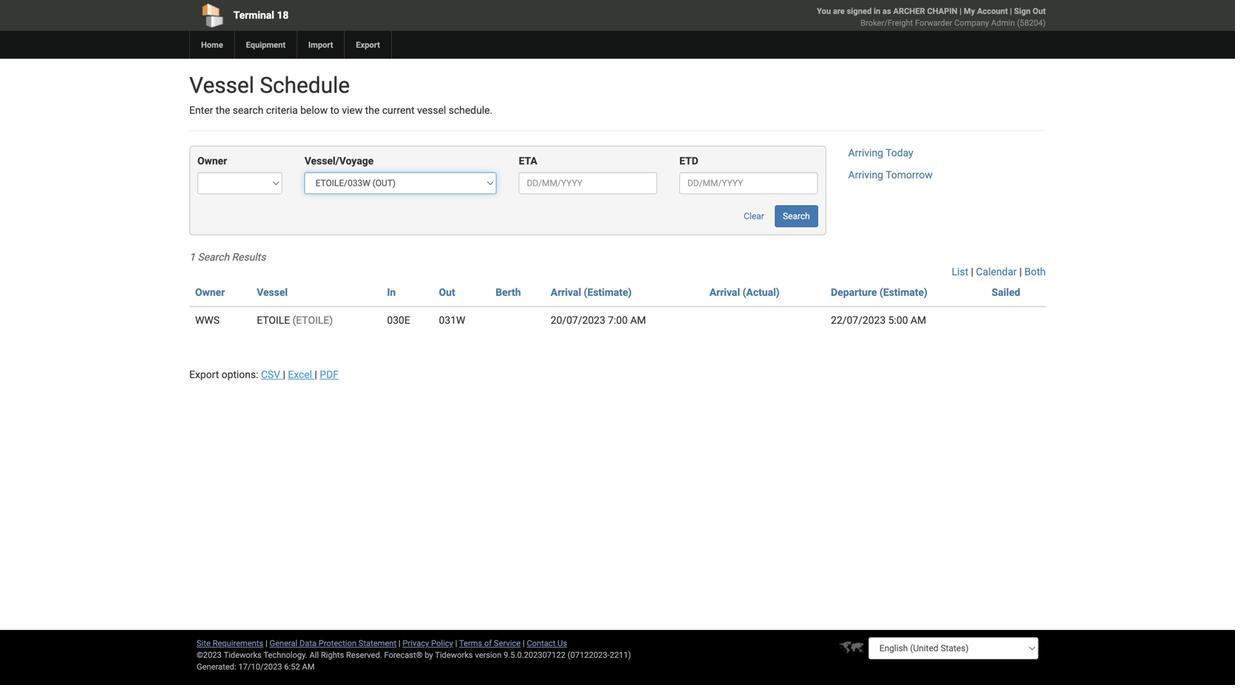 Task type: locate. For each thing, give the bounding box(es) containing it.
etoile (etoile)
[[257, 315, 333, 327]]

0 vertical spatial vessel
[[189, 72, 254, 99]]

vessel inside vessel schedule enter the search criteria below to view the current vessel schedule.
[[189, 72, 254, 99]]

broker/freight
[[861, 18, 913, 28]]

arrival up 20/07/2023
[[551, 287, 581, 299]]

| up tideworks
[[455, 639, 457, 649]]

©2023 tideworks
[[197, 651, 262, 661]]

0 vertical spatial search
[[783, 211, 810, 222]]

out up 031w
[[439, 287, 455, 299]]

1 vertical spatial owner
[[195, 287, 225, 299]]

arriving down arriving today link
[[848, 169, 883, 181]]

out
[[1033, 6, 1046, 16], [439, 287, 455, 299]]

vessel up etoile
[[257, 287, 288, 299]]

general data protection statement link
[[269, 639, 396, 649]]

pdf
[[320, 369, 339, 381]]

out up (58204)
[[1033, 6, 1046, 16]]

1 horizontal spatial am
[[630, 315, 646, 327]]

1 (estimate) from the left
[[584, 287, 632, 299]]

results
[[232, 251, 266, 263]]

site requirements link
[[197, 639, 263, 649]]

sailed
[[992, 287, 1020, 299]]

17/10/2023
[[238, 663, 282, 672]]

1 horizontal spatial vessel
[[257, 287, 288, 299]]

export
[[356, 40, 380, 50], [189, 369, 219, 381]]

calendar link
[[976, 266, 1017, 278]]

1 horizontal spatial export
[[356, 40, 380, 50]]

0 horizontal spatial am
[[302, 663, 315, 672]]

the right view
[[365, 104, 380, 117]]

to
[[330, 104, 339, 117]]

0 horizontal spatial export
[[189, 369, 219, 381]]

home link
[[189, 31, 234, 59]]

arrival left (actual)
[[710, 287, 740, 299]]

1 vertical spatial arriving
[[848, 169, 883, 181]]

1 horizontal spatial out
[[1033, 6, 1046, 16]]

1 vertical spatial out
[[439, 287, 455, 299]]

export down terminal 18 link
[[356, 40, 380, 50]]

my account link
[[964, 6, 1008, 16]]

export left options:
[[189, 369, 219, 381]]

search inside 1 search results list | calendar | both
[[198, 251, 229, 263]]

0 horizontal spatial arrival
[[551, 287, 581, 299]]

owner up wws
[[195, 287, 225, 299]]

am right 7:00 at the top
[[630, 315, 646, 327]]

both
[[1024, 266, 1046, 278]]

in link
[[387, 287, 396, 299]]

2 (estimate) from the left
[[880, 287, 928, 299]]

sailed link
[[992, 287, 1020, 299]]

1 horizontal spatial the
[[365, 104, 380, 117]]

the right enter
[[216, 104, 230, 117]]

1
[[189, 251, 195, 263]]

2 arrival from the left
[[710, 287, 740, 299]]

0 horizontal spatial vessel
[[189, 72, 254, 99]]

in
[[874, 6, 880, 16]]

0 vertical spatial export
[[356, 40, 380, 50]]

arriving tomorrow
[[848, 169, 933, 181]]

us
[[558, 639, 567, 649]]

signed
[[847, 6, 872, 16]]

arrival
[[551, 287, 581, 299], [710, 287, 740, 299]]

arrival (estimate)
[[551, 287, 632, 299]]

search
[[233, 104, 264, 117]]

| right csv
[[283, 369, 285, 381]]

departure (estimate)
[[831, 287, 928, 299]]

account
[[977, 6, 1008, 16]]

clear
[[744, 211, 764, 222]]

arrival for arrival (actual)
[[710, 287, 740, 299]]

owner
[[197, 155, 227, 167], [195, 287, 225, 299]]

sign
[[1014, 6, 1031, 16]]

| up 9.5.0.202307122
[[523, 639, 525, 649]]

all
[[309, 651, 319, 661]]

| left pdf
[[315, 369, 317, 381]]

search button
[[775, 205, 818, 227]]

owner down enter
[[197, 155, 227, 167]]

home
[[201, 40, 223, 50]]

arriving for arriving tomorrow
[[848, 169, 883, 181]]

2211)
[[610, 651, 631, 661]]

contact
[[527, 639, 556, 649]]

(58204)
[[1017, 18, 1046, 28]]

rights
[[321, 651, 344, 661]]

0 vertical spatial out
[[1033, 6, 1046, 16]]

service
[[494, 639, 521, 649]]

enter
[[189, 104, 213, 117]]

admin
[[991, 18, 1015, 28]]

1 vertical spatial export
[[189, 369, 219, 381]]

terminal 18 link
[[189, 0, 533, 31]]

arrival for arrival (estimate)
[[551, 287, 581, 299]]

forecast®
[[384, 651, 423, 661]]

search right clear
[[783, 211, 810, 222]]

am for 22/07/2023 5:00 am
[[911, 315, 926, 327]]

(estimate) for departure (estimate)
[[880, 287, 928, 299]]

export for export options: csv | excel | pdf
[[189, 369, 219, 381]]

(estimate) for arrival (estimate)
[[584, 287, 632, 299]]

equipment
[[246, 40, 286, 50]]

protection
[[319, 639, 356, 649]]

1 horizontal spatial (estimate)
[[880, 287, 928, 299]]

1 horizontal spatial arrival
[[710, 287, 740, 299]]

2 arriving from the top
[[848, 169, 883, 181]]

am for 20/07/2023 7:00 am
[[630, 315, 646, 327]]

1 vertical spatial vessel
[[257, 287, 288, 299]]

search right 1
[[198, 251, 229, 263]]

0 horizontal spatial search
[[198, 251, 229, 263]]

|
[[960, 6, 962, 16], [1010, 6, 1012, 16], [971, 266, 973, 278], [1019, 266, 1022, 278], [283, 369, 285, 381], [315, 369, 317, 381], [265, 639, 267, 649], [398, 639, 400, 649], [455, 639, 457, 649], [523, 639, 525, 649]]

terms
[[459, 639, 482, 649]]

(estimate) up 5:00
[[880, 287, 928, 299]]

my
[[964, 6, 975, 16]]

tomorrow
[[886, 169, 933, 181]]

excel link
[[288, 369, 315, 381]]

vessel up enter
[[189, 72, 254, 99]]

arriving up arriving tomorrow
[[848, 147, 883, 159]]

privacy
[[403, 639, 429, 649]]

technology.
[[264, 651, 307, 661]]

am down all
[[302, 663, 315, 672]]

| left my
[[960, 6, 962, 16]]

1 horizontal spatial search
[[783, 211, 810, 222]]

arrival (estimate) link
[[551, 287, 632, 299]]

0 horizontal spatial (estimate)
[[584, 287, 632, 299]]

1 vertical spatial search
[[198, 251, 229, 263]]

2 horizontal spatial am
[[911, 315, 926, 327]]

terminal
[[233, 9, 274, 21]]

1 arriving from the top
[[848, 147, 883, 159]]

(estimate) up 20/07/2023 7:00 am
[[584, 287, 632, 299]]

contact us link
[[527, 639, 567, 649]]

0 vertical spatial arriving
[[848, 147, 883, 159]]

vessel for vessel schedule enter the search criteria below to view the current vessel schedule.
[[189, 72, 254, 99]]

18
[[277, 9, 289, 21]]

0 horizontal spatial the
[[216, 104, 230, 117]]

1 arrival from the left
[[551, 287, 581, 299]]

arriving
[[848, 147, 883, 159], [848, 169, 883, 181]]

search
[[783, 211, 810, 222], [198, 251, 229, 263]]

owner link
[[195, 287, 225, 299]]

am right 5:00
[[911, 315, 926, 327]]

0 horizontal spatial out
[[439, 287, 455, 299]]



Task type: vqa. For each thing, say whether or not it's contained in the screenshot.
expected in the bottom of the page
no



Task type: describe. For each thing, give the bounding box(es) containing it.
(actual)
[[743, 287, 780, 299]]

arriving today
[[848, 147, 913, 159]]

departure (estimate) link
[[831, 287, 928, 299]]

vessel link
[[257, 287, 288, 299]]

data
[[300, 639, 317, 649]]

20/07/2023 7:00 am
[[551, 315, 646, 327]]

etoile
[[257, 315, 290, 327]]

terminal 18
[[233, 9, 289, 21]]

company
[[954, 18, 989, 28]]

today
[[886, 147, 913, 159]]

view
[[342, 104, 363, 117]]

030e
[[387, 315, 410, 327]]

arrival (actual)
[[710, 287, 780, 299]]

| right 'list'
[[971, 266, 973, 278]]

as
[[883, 6, 891, 16]]

version
[[475, 651, 502, 661]]

equipment link
[[234, 31, 297, 59]]

in
[[387, 287, 396, 299]]

etd
[[679, 155, 698, 167]]

import
[[308, 40, 333, 50]]

1 the from the left
[[216, 104, 230, 117]]

arrival (actual) link
[[710, 287, 780, 299]]

| left general
[[265, 639, 267, 649]]

tideworks
[[435, 651, 473, 661]]

excel
[[288, 369, 312, 381]]

archer
[[893, 6, 925, 16]]

22/07/2023 5:00 am
[[831, 315, 926, 327]]

6:52
[[284, 663, 300, 672]]

5:00
[[888, 315, 908, 327]]

| left sign
[[1010, 6, 1012, 16]]

statement
[[359, 639, 396, 649]]

eta
[[519, 155, 537, 167]]

(etoile)
[[293, 315, 333, 327]]

departure
[[831, 287, 877, 299]]

2 the from the left
[[365, 104, 380, 117]]

options:
[[222, 369, 258, 381]]

0 vertical spatial owner
[[197, 155, 227, 167]]

am inside site requirements | general data protection statement | privacy policy | terms of service | contact us ©2023 tideworks technology. all rights reserved. forecast® by tideworks version 9.5.0.202307122 (07122023-2211) generated: 17/10/2023 6:52 am
[[302, 663, 315, 672]]

7:00
[[608, 315, 628, 327]]

out link
[[439, 287, 455, 299]]

schedule.
[[449, 104, 493, 117]]

schedule
[[260, 72, 350, 99]]

generated:
[[197, 663, 236, 672]]

(07122023-
[[568, 651, 610, 661]]

vessel for vessel
[[257, 287, 288, 299]]

ETD text field
[[679, 172, 818, 194]]

you are signed in as archer chapin | my account | sign out broker/freight forwarder company admin (58204)
[[817, 6, 1046, 28]]

reserved.
[[346, 651, 382, 661]]

search inside search button
[[783, 211, 810, 222]]

vessel schedule enter the search criteria below to view the current vessel schedule.
[[189, 72, 493, 117]]

export options: csv | excel | pdf
[[189, 369, 339, 381]]

9.5.0.202307122
[[504, 651, 566, 661]]

criteria
[[266, 104, 298, 117]]

arriving tomorrow link
[[848, 169, 933, 181]]

20/07/2023
[[551, 315, 605, 327]]

of
[[484, 639, 492, 649]]

arriving today link
[[848, 147, 913, 159]]

| left "both" link
[[1019, 266, 1022, 278]]

terms of service link
[[459, 639, 521, 649]]

both link
[[1024, 266, 1046, 278]]

below
[[300, 104, 328, 117]]

site
[[197, 639, 211, 649]]

by
[[425, 651, 433, 661]]

vessel
[[417, 104, 446, 117]]

chapin
[[927, 6, 958, 16]]

ETA text field
[[519, 172, 657, 194]]

calendar
[[976, 266, 1017, 278]]

export for export
[[356, 40, 380, 50]]

22/07/2023
[[831, 315, 886, 327]]

are
[[833, 6, 845, 16]]

berth link
[[496, 287, 521, 299]]

import link
[[297, 31, 344, 59]]

list link
[[952, 266, 968, 278]]

policy
[[431, 639, 453, 649]]

general
[[269, 639, 297, 649]]

sign out link
[[1014, 6, 1046, 16]]

you
[[817, 6, 831, 16]]

031w
[[439, 315, 465, 327]]

1 search results list | calendar | both
[[189, 251, 1046, 278]]

| up forecast®
[[398, 639, 400, 649]]

csv link
[[261, 369, 283, 381]]

pdf link
[[320, 369, 339, 381]]

out inside you are signed in as archer chapin | my account | sign out broker/freight forwarder company admin (58204)
[[1033, 6, 1046, 16]]

requirements
[[213, 639, 263, 649]]

arriving for arriving today
[[848, 147, 883, 159]]

export link
[[344, 31, 391, 59]]



